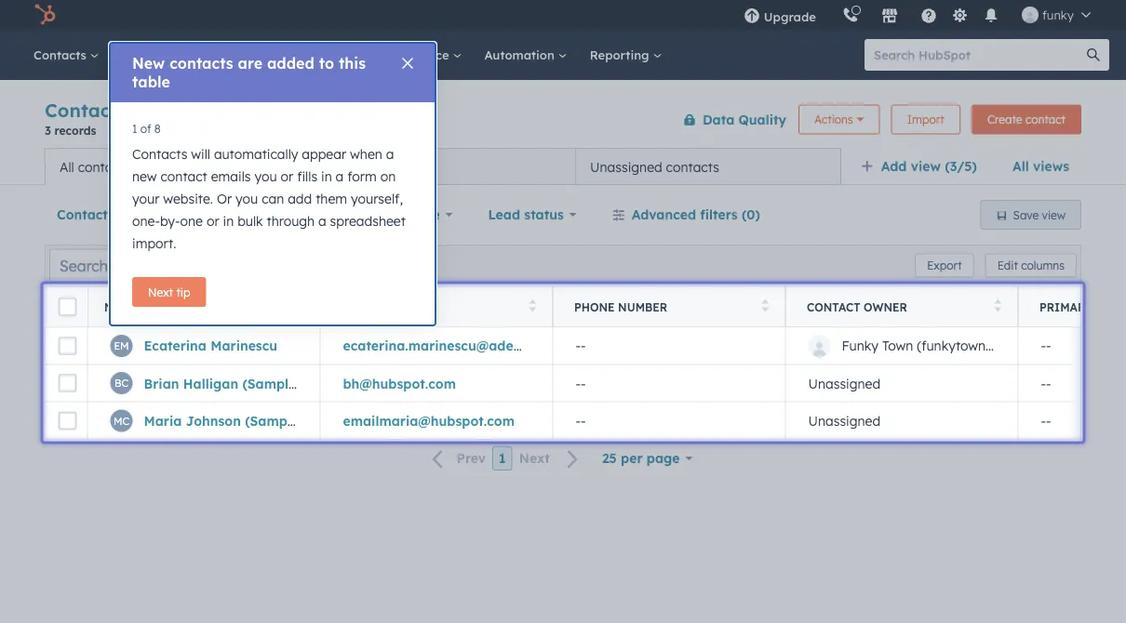 Task type: locate. For each thing, give the bounding box(es) containing it.
owner up town
[[864, 300, 908, 314]]

funky town (funkytownclown1@gmail.com) button
[[786, 328, 1108, 365]]

create
[[988, 113, 1023, 127], [200, 207, 243, 223]]

0 horizontal spatial in
[[223, 213, 234, 229]]

all views link
[[1001, 148, 1082, 185]]

1 for 1 of 8
[[132, 121, 137, 135]]

bulk
[[238, 213, 263, 229]]

data
[[703, 111, 735, 128]]

next tip
[[148, 285, 190, 299]]

create inside create date "popup button"
[[200, 207, 243, 223]]

owner
[[112, 207, 152, 223], [864, 300, 908, 314]]

contacts up records
[[45, 99, 127, 122]]

create contact
[[988, 113, 1066, 127]]

phone number
[[574, 300, 668, 314]]

save view button
[[981, 200, 1082, 230]]

press to sort. image
[[529, 299, 536, 312], [995, 299, 1002, 312]]

contacts inside "new contacts are added to this table"
[[170, 54, 233, 73]]

0 vertical spatial contact
[[57, 207, 108, 223]]

2 unassigned button from the top
[[786, 402, 1018, 439]]

all left views
[[1013, 158, 1029, 175]]

one
[[180, 213, 203, 229]]

will
[[191, 146, 210, 162]]

1 horizontal spatial next
[[519, 451, 550, 467]]

1 horizontal spatial all
[[1013, 158, 1029, 175]]

0 horizontal spatial all
[[60, 159, 74, 175]]

contact
[[1026, 113, 1066, 127], [161, 169, 207, 185]]

press to sort. image left phone
[[529, 299, 536, 312]]

settings image
[[952, 8, 969, 25]]

owner up import.
[[112, 207, 152, 223]]

view inside popup button
[[911, 158, 941, 175]]

1 horizontal spatial contact
[[1026, 113, 1066, 127]]

contacts inside 'button'
[[78, 159, 131, 175]]

you right or
[[236, 191, 258, 207]]

brian
[[144, 375, 179, 392]]

1 horizontal spatial in
[[321, 169, 332, 185]]

0 horizontal spatial create
[[200, 207, 243, 223]]

or
[[217, 191, 232, 207]]

contacts inside popup button
[[45, 99, 127, 122]]

1 vertical spatial contact
[[161, 169, 207, 185]]

1 of 8
[[132, 121, 161, 135]]

4 press to sort. element from the left
[[995, 299, 1002, 315]]

calling icon button
[[835, 3, 867, 27]]

press to sort. image down edit
[[995, 299, 1002, 312]]

0 vertical spatial contacts
[[45, 99, 127, 122]]

next
[[148, 285, 173, 299], [519, 451, 550, 467]]

upgrade image
[[744, 8, 760, 25]]

(0)
[[742, 207, 760, 223]]

my contacts
[[325, 159, 400, 175]]

ecaterina marinescu
[[144, 338, 278, 354]]

unassigned button
[[786, 365, 1018, 402], [786, 402, 1018, 439]]

2 press to sort. element from the left
[[529, 299, 536, 315]]

-
[[576, 338, 581, 354], [581, 338, 586, 354], [1041, 338, 1046, 354], [1046, 338, 1052, 354], [576, 375, 581, 392], [581, 375, 586, 392], [1041, 375, 1046, 392], [1046, 375, 1052, 392], [576, 413, 581, 429], [581, 413, 586, 429], [1041, 413, 1046, 429], [1046, 413, 1052, 429]]

0 vertical spatial or
[[281, 169, 293, 185]]

view
[[911, 158, 941, 175], [1042, 208, 1066, 222]]

all inside 'button'
[[60, 159, 74, 175]]

hubspot link
[[22, 4, 70, 26]]

1 right prev
[[499, 451, 506, 467]]

search button
[[1078, 39, 1110, 71]]

view for add
[[911, 158, 941, 175]]

2 vertical spatial a
[[318, 213, 326, 229]]

2 -- button from the top
[[553, 365, 786, 402]]

can
[[262, 191, 284, 207]]

view inside button
[[1042, 208, 1066, 222]]

1 inside button
[[499, 451, 506, 467]]

1 horizontal spatial owner
[[864, 300, 908, 314]]

0 vertical spatial create
[[988, 113, 1023, 127]]

in left bulk
[[223, 213, 234, 229]]

0 horizontal spatial owner
[[112, 207, 152, 223]]

ecaterina.marinescu@adept.ai link
[[343, 338, 543, 354]]

emailmaria@hubspot.com link
[[343, 413, 515, 429]]

menu item
[[829, 0, 833, 30]]

import button
[[892, 105, 961, 135]]

unassigned
[[590, 159, 663, 175], [809, 375, 881, 392], [809, 413, 881, 429]]

my contacts button
[[310, 148, 576, 185]]

0 vertical spatial owner
[[112, 207, 152, 223]]

1 horizontal spatial contacts
[[132, 146, 187, 162]]

of
[[140, 121, 151, 135]]

next for next tip
[[148, 285, 173, 299]]

1 vertical spatial unassigned
[[809, 375, 881, 392]]

1 date from the left
[[247, 207, 277, 223]]

1 left of
[[132, 121, 137, 135]]

2 press to sort. image from the left
[[995, 299, 1002, 312]]

0 horizontal spatial a
[[318, 213, 326, 229]]

(sample down brian halligan (sample contact) link
[[245, 413, 299, 429]]

1 vertical spatial contact)
[[303, 413, 359, 429]]

import
[[907, 113, 945, 127]]

1 horizontal spatial contact
[[807, 300, 861, 314]]

contacts button
[[45, 97, 144, 124]]

or left fills
[[281, 169, 293, 185]]

you
[[255, 169, 277, 185], [236, 191, 258, 207]]

0 horizontal spatial contact owner
[[57, 207, 152, 223]]

1 horizontal spatial contact owner
[[807, 300, 908, 314]]

you up the can
[[255, 169, 277, 185]]

contacts for all
[[78, 159, 131, 175]]

1 horizontal spatial date
[[410, 207, 440, 223]]

advanced filters (0) button
[[600, 196, 773, 234]]

1 horizontal spatial a
[[336, 169, 344, 185]]

1 vertical spatial or
[[207, 213, 219, 229]]

contacts left are
[[170, 54, 233, 73]]

add view (3/5) button
[[849, 148, 1001, 185]]

2 date from the left
[[410, 207, 440, 223]]

0 horizontal spatial view
[[911, 158, 941, 175]]

create inside create contact "button"
[[988, 113, 1023, 127]]

3
[[45, 123, 51, 137]]

0 vertical spatial in
[[321, 169, 332, 185]]

data quality
[[703, 111, 787, 128]]

contacts left the new
[[78, 159, 131, 175]]

contact
[[57, 207, 108, 223], [807, 300, 861, 314]]

marinescu
[[211, 338, 278, 354]]

1 -- button from the top
[[553, 328, 786, 365]]

3 -- button from the top
[[553, 402, 786, 439]]

1 vertical spatial you
[[236, 191, 258, 207]]

contact inside contacts will automatically appear when a new contact emails you or fills in a form on your website. or you can add them yourself, one-by-one or in bulk through a spreadsheet import.
[[161, 169, 207, 185]]

(sample
[[242, 375, 296, 392], [245, 413, 299, 429]]

view for save
[[1042, 208, 1066, 222]]

or
[[281, 169, 293, 185], [207, 213, 219, 229]]

(sample for halligan
[[242, 375, 296, 392]]

-- button
[[553, 328, 786, 365], [553, 365, 786, 402], [553, 402, 786, 439]]

0 vertical spatial view
[[911, 158, 941, 175]]

actions
[[815, 113, 853, 127]]

all contacts
[[60, 159, 131, 175]]

1 all from the left
[[1013, 158, 1029, 175]]

0 horizontal spatial date
[[247, 207, 277, 223]]

1 vertical spatial contact owner
[[807, 300, 908, 314]]

1 horizontal spatial view
[[1042, 208, 1066, 222]]

0 vertical spatial 1
[[132, 121, 137, 135]]

unassigned contacts
[[590, 159, 720, 175]]

added
[[267, 54, 315, 73]]

1 horizontal spatial 1
[[499, 451, 506, 467]]

tip
[[176, 285, 190, 299]]

contacts inside contacts will automatically appear when a new contact emails you or fills in a form on your website. or you can add them yourself, one-by-one or in bulk through a spreadsheet import.
[[132, 146, 187, 162]]

0 horizontal spatial contact
[[57, 207, 108, 223]]

1 vertical spatial contact
[[807, 300, 861, 314]]

new
[[132, 54, 165, 73]]

0 horizontal spatial 1
[[132, 121, 137, 135]]

view right add
[[911, 158, 941, 175]]

next button
[[513, 447, 590, 472]]

contact) down email
[[300, 375, 356, 392]]

unassigned button for emailmaria@hubspot.com
[[786, 402, 1018, 439]]

1 vertical spatial contacts
[[132, 146, 187, 162]]

0 horizontal spatial contacts
[[45, 99, 127, 122]]

1 unassigned button from the top
[[786, 365, 1018, 402]]

1 horizontal spatial press to sort. image
[[995, 299, 1002, 312]]

halligan
[[183, 375, 238, 392]]

in
[[321, 169, 332, 185], [223, 213, 234, 229]]

2 horizontal spatial a
[[386, 146, 394, 162]]

save view
[[1013, 208, 1066, 222]]

a left the form
[[336, 169, 344, 185]]

0 vertical spatial you
[[255, 169, 277, 185]]

primary comp column header
[[1018, 287, 1126, 328]]

contacts up yourself, on the left top of the page
[[347, 159, 400, 175]]

1 vertical spatial view
[[1042, 208, 1066, 222]]

contact owner inside popup button
[[57, 207, 152, 223]]

pagination navigation
[[421, 447, 590, 472]]

create for create contact
[[988, 113, 1023, 127]]

view right save at right top
[[1042, 208, 1066, 222]]

0 vertical spatial a
[[386, 146, 394, 162]]

contact up all views
[[1026, 113, 1066, 127]]

press to sort. element for phone number
[[762, 299, 769, 315]]

lead status
[[488, 207, 564, 223]]

menu
[[731, 0, 1104, 30]]

contact up the funky
[[807, 300, 861, 314]]

0 vertical spatial (sample
[[242, 375, 296, 392]]

1 vertical spatial (sample
[[245, 413, 299, 429]]

press to sort. element
[[297, 299, 304, 315], [529, 299, 536, 315], [762, 299, 769, 315], [995, 299, 1002, 315]]

help image
[[921, 8, 937, 25]]

a up on
[[386, 146, 394, 162]]

0 vertical spatial contact owner
[[57, 207, 152, 223]]

email
[[342, 300, 379, 314]]

contact owner up the funky
[[807, 300, 908, 314]]

contacts
[[170, 54, 233, 73], [78, 159, 131, 175], [347, 159, 400, 175], [666, 159, 720, 175]]

contacts up the advanced filters (0)
[[666, 159, 720, 175]]

(sample up maria johnson (sample contact)
[[242, 375, 296, 392]]

calling icon image
[[842, 7, 859, 24]]

next inside pagination navigation
[[519, 451, 550, 467]]

press to sort. element for contact owner
[[995, 299, 1002, 315]]

next for next
[[519, 451, 550, 467]]

contact down all contacts
[[57, 207, 108, 223]]

by-
[[160, 213, 180, 229]]

0 vertical spatial contact
[[1026, 113, 1066, 127]]

1 vertical spatial owner
[[864, 300, 908, 314]]

0 vertical spatial contact)
[[300, 375, 356, 392]]

upgrade
[[764, 9, 816, 24]]

in right fills
[[321, 169, 332, 185]]

contact owner down all contacts
[[57, 207, 152, 223]]

your
[[132, 191, 160, 207]]

notifications button
[[976, 0, 1007, 30]]

3 press to sort. element from the left
[[762, 299, 769, 315]]

add
[[881, 158, 907, 175]]

2 all from the left
[[60, 159, 74, 175]]

1 vertical spatial 1
[[499, 451, 506, 467]]

1
[[132, 121, 137, 135], [499, 451, 506, 467]]

1 press to sort. image from the left
[[529, 299, 536, 312]]

2 vertical spatial unassigned
[[809, 413, 881, 429]]

1 horizontal spatial create
[[988, 113, 1023, 127]]

contact inside popup button
[[57, 207, 108, 223]]

last activity date button
[[313, 196, 465, 234]]

a down them
[[318, 213, 326, 229]]

fills
[[297, 169, 318, 185]]

contact) down bh@hubspot.com 'link'
[[303, 413, 359, 429]]

0 vertical spatial next
[[148, 285, 173, 299]]

next right the 1 button
[[519, 451, 550, 467]]

contacts for my
[[347, 159, 400, 175]]

or right one
[[207, 213, 219, 229]]

0 horizontal spatial next
[[148, 285, 173, 299]]

contact inside "button"
[[1026, 113, 1066, 127]]

next left tip
[[148, 285, 173, 299]]

all down 3 records
[[60, 159, 74, 175]]

1 vertical spatial next
[[519, 451, 550, 467]]

1 vertical spatial create
[[200, 207, 243, 223]]

ecaterina marinescu link
[[144, 338, 278, 354]]

contacts down the 8 at the left of page
[[132, 146, 187, 162]]

contact up "website."
[[161, 169, 207, 185]]

bh@hubspot.com link
[[343, 375, 456, 392]]

0 horizontal spatial press to sort. image
[[529, 299, 536, 312]]

0 horizontal spatial contact
[[161, 169, 207, 185]]



Task type: vqa. For each thing, say whether or not it's contained in the screenshot.
Rollup
no



Task type: describe. For each thing, give the bounding box(es) containing it.
contact) for emailmaria@hubspot.com
[[303, 413, 359, 429]]

hubspot image
[[34, 4, 56, 26]]

date inside "popup button"
[[247, 207, 277, 223]]

create contact button
[[972, 105, 1082, 135]]

menu containing funky
[[731, 0, 1104, 30]]

maria johnson (sample contact) link
[[144, 413, 359, 429]]

save
[[1013, 208, 1039, 222]]

ecaterina.marinescu@adept.ai button
[[320, 328, 553, 365]]

all for all views
[[1013, 158, 1029, 175]]

(funkytownclown1@gmail.com)
[[917, 338, 1108, 354]]

last
[[325, 207, 353, 223]]

contacts for contacts
[[45, 99, 127, 122]]

-- button for ecaterina.marinescu@adept.ai
[[553, 328, 786, 365]]

this
[[339, 54, 366, 73]]

contact) for bh@hubspot.com
[[300, 375, 356, 392]]

them
[[316, 191, 347, 207]]

filters
[[700, 207, 738, 223]]

press to sort. image for email
[[529, 299, 536, 312]]

close image
[[402, 58, 413, 69]]

1 vertical spatial in
[[223, 213, 234, 229]]

contacts for unassigned
[[666, 159, 720, 175]]

25
[[602, 451, 617, 467]]

all contacts button
[[45, 148, 310, 185]]

unassigned button for bh@hubspot.com
[[786, 365, 1018, 402]]

appear
[[302, 146, 346, 162]]

contact owner button
[[45, 196, 177, 234]]

1 for 1
[[499, 451, 506, 467]]

emailmaria@hubspot.com
[[343, 413, 515, 429]]

lead
[[488, 207, 520, 223]]

funky town (funkytownclown1@gmail.com)
[[842, 338, 1108, 354]]

contacts for new
[[170, 54, 233, 73]]

marketplaces image
[[882, 8, 898, 25]]

create date button
[[188, 196, 302, 234]]

johnson
[[186, 413, 241, 429]]

0 vertical spatial unassigned
[[590, 159, 663, 175]]

1 press to sort. element from the left
[[297, 299, 304, 315]]

import.
[[132, 236, 176, 252]]

-- button for bh@hubspot.com
[[553, 365, 786, 402]]

Search HubSpot search field
[[865, 39, 1093, 71]]

25 per page
[[602, 451, 680, 467]]

create for create date
[[200, 207, 243, 223]]

number
[[618, 300, 668, 314]]

edit columns button
[[986, 254, 1077, 278]]

status
[[524, 207, 564, 223]]

records
[[54, 123, 96, 137]]

automatically
[[214, 146, 298, 162]]

search image
[[1087, 48, 1100, 61]]

comp
[[1096, 300, 1126, 314]]

export button
[[915, 254, 974, 278]]

last activity date
[[325, 207, 440, 223]]

notifications image
[[983, 8, 1000, 25]]

press to sort. image for contact owner
[[995, 299, 1002, 312]]

town
[[883, 338, 914, 354]]

to
[[319, 54, 334, 73]]

1 vertical spatial a
[[336, 169, 344, 185]]

ecaterina.marinescu@adept.ai
[[343, 338, 543, 354]]

press to sort. element for email
[[529, 299, 536, 315]]

on
[[380, 169, 396, 185]]

bh@hubspot.com button
[[320, 365, 553, 402]]

data quality button
[[671, 101, 788, 138]]

export
[[927, 259, 962, 273]]

funky
[[1043, 7, 1074, 22]]

maria
[[144, 413, 182, 429]]

all views
[[1013, 158, 1070, 175]]

all for all contacts
[[60, 159, 74, 175]]

(sample for johnson
[[245, 413, 299, 429]]

actions button
[[799, 105, 880, 135]]

add
[[288, 191, 312, 207]]

unassigned for bh@hubspot.com
[[809, 375, 881, 392]]

brian halligan (sample contact)
[[144, 375, 356, 392]]

bh@hubspot.com
[[343, 375, 456, 392]]

edit columns
[[998, 259, 1065, 273]]

form
[[347, 169, 377, 185]]

ecaterina
[[144, 338, 207, 354]]

press to sort. image
[[762, 299, 769, 312]]

prev button
[[421, 447, 493, 472]]

my
[[325, 159, 343, 175]]

0 horizontal spatial or
[[207, 213, 219, 229]]

emailmaria@hubspot.com button
[[320, 402, 553, 439]]

yourself,
[[351, 191, 403, 207]]

edit
[[998, 259, 1018, 273]]

primary
[[1040, 300, 1093, 314]]

table
[[132, 73, 170, 91]]

columns
[[1021, 259, 1065, 273]]

Search name, phone, email addresses, or company search field
[[49, 249, 269, 283]]

3 records
[[45, 123, 96, 137]]

maria johnson (sample contact)
[[144, 413, 359, 429]]

emails
[[211, 169, 251, 185]]

25 per page button
[[590, 440, 705, 478]]

prev
[[457, 451, 486, 467]]

date inside popup button
[[410, 207, 440, 223]]

page
[[647, 451, 680, 467]]

create date
[[200, 207, 277, 223]]

when
[[350, 146, 382, 162]]

funky
[[842, 338, 879, 354]]

funky button
[[1011, 0, 1102, 30]]

contacts for contacts will automatically appear when a new contact emails you or fills in a form on your website. or you can add them yourself, one-by-one or in bulk through a spreadsheet import.
[[132, 146, 187, 162]]

new
[[132, 169, 157, 185]]

primary comp
[[1040, 300, 1126, 314]]

name
[[104, 300, 138, 314]]

through
[[267, 213, 315, 229]]

funky town image
[[1022, 7, 1039, 23]]

are
[[238, 54, 263, 73]]

owner inside popup button
[[112, 207, 152, 223]]

per
[[621, 451, 643, 467]]

1 button
[[493, 447, 513, 471]]

-- button for emailmaria@hubspot.com
[[553, 402, 786, 439]]

contacts banner
[[45, 95, 1082, 148]]

phone
[[574, 300, 615, 314]]

next tip button
[[132, 277, 206, 307]]

1 horizontal spatial or
[[281, 169, 293, 185]]

unassigned for emailmaria@hubspot.com
[[809, 413, 881, 429]]

settings link
[[949, 5, 972, 25]]



